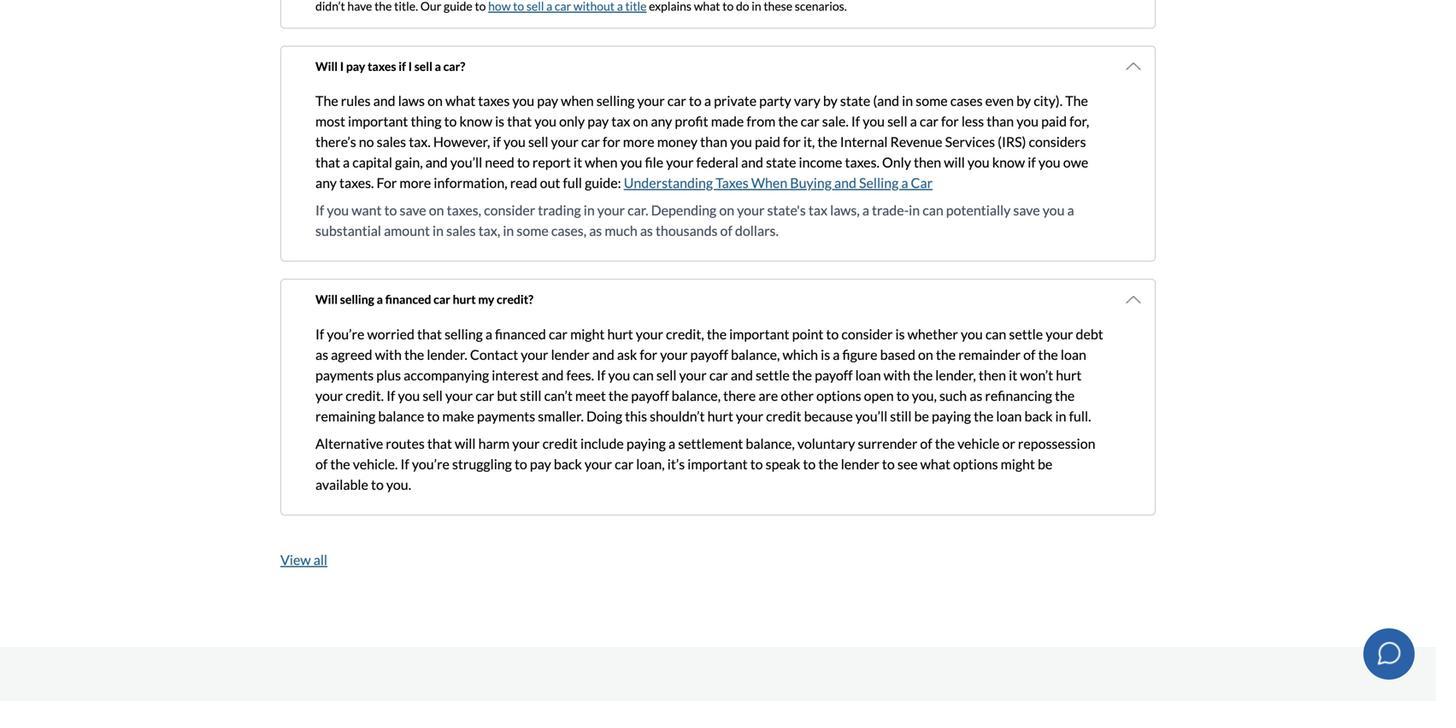 Task type: vqa. For each thing, say whether or not it's contained in the screenshot.
report
yes



Task type: describe. For each thing, give the bounding box(es) containing it.
will inside the rules and laws on what taxes you pay when selling your car to a private party vary by state (and in some cases even by city). the most important thing to know is that you only pay tax on any profit made from the car sale. if you sell a car for less than you paid for, there's no sales tax. however, if you sell your car for more money than you paid for it, the internal revenue services (irs) considers that a capital gain, and you'll need to report it when you file your federal and state income taxes. only then will you know if you owe any taxes. for more information, read out full guide:
[[944, 154, 965, 171]]

to left you,
[[897, 387, 910, 404]]

interest
[[492, 367, 539, 383]]

shouldn't
[[650, 408, 705, 425]]

consider inside if you're worried that selling a financed car might hurt your credit, the important point to consider is whether you can settle your debt as agreed with the lender. contact your lender and ask for your payoff balance, which is a figure based on the remainder of the loan payments plus accompanying interest and fees. if you can sell your car and settle the payoff loan with the lender, then it won't hurt your credit. if you sell your car but still can't meet the payoff balance, there are other options open to you, such as refinancing the remaining balance to make payments smaller. doing this shouldn't hurt your credit because you'll still be paying the loan back in full.
[[842, 326, 893, 342]]

report
[[533, 154, 571, 171]]

view all link
[[281, 552, 328, 568]]

routes
[[386, 435, 425, 452]]

trade-
[[872, 202, 909, 219]]

all
[[314, 552, 328, 568]]

in inside the rules and laws on what taxes you pay when selling your car to a private party vary by state (and in some cases even by city). the most important thing to know is that you only pay tax on any profit made from the car sale. if you sell a car for less than you paid for, there's no sales tax. however, if you sell your car for more money than you paid for it, the internal revenue services (irs) considers that a capital gain, and you'll need to report it when you file your federal and state income taxes. only then will you know if you owe any taxes. for more information, read out full guide:
[[902, 92, 914, 109]]

1 vertical spatial than
[[701, 133, 728, 150]]

a up worried
[[377, 292, 383, 307]]

a up profit
[[705, 92, 712, 109]]

balance, inside alternative routes that will harm your credit include paying a settlement balance, voluntary surrender of the vehicle or repossession of the vehicle. if you're struggling to pay back your car loan, it's important to speak to the lender to see what options might be available to you.
[[746, 435, 795, 452]]

trading
[[538, 202, 581, 219]]

remaining
[[316, 408, 376, 425]]

the up the "vehicle"
[[974, 408, 994, 425]]

0 horizontal spatial payments
[[316, 367, 374, 383]]

pay right only
[[588, 113, 609, 130]]

in up cases,
[[584, 202, 595, 219]]

1 vertical spatial any
[[316, 175, 337, 191]]

pay up rules
[[346, 59, 365, 73]]

hurt up the ask
[[608, 326, 633, 342]]

car left my
[[434, 292, 451, 307]]

most
[[316, 113, 345, 130]]

if inside the rules and laws on what taxes you pay when selling your car to a private party vary by state (and in some cases even by city). the most important thing to know is that you only pay tax on any profit made from the car sale. if you sell a car for less than you paid for, there's no sales tax. however, if you sell your car for more money than you paid for it, the internal revenue services (irs) considers that a capital gain, and you'll need to report it when you file your federal and state income taxes. only then will you know if you owe any taxes. for more information, read out full guide:
[[852, 113, 861, 130]]

fees.
[[567, 367, 594, 383]]

to left the make
[[427, 408, 440, 425]]

read
[[510, 175, 538, 191]]

car up revenue
[[920, 113, 939, 130]]

car.
[[628, 202, 649, 219]]

to right speak
[[803, 456, 816, 472]]

in inside if you're worried that selling a financed car might hurt your credit, the important point to consider is whether you can settle your debt as agreed with the lender. contact your lender and ask for your payoff balance, which is a figure based on the remainder of the loan payments plus accompanying interest and fees. if you can sell your car and settle the payoff loan with the lender, then it won't hurt your credit. if you sell your car but still can't meet the payoff balance, there are other options open to you, such as refinancing the remaining balance to make payments smaller. doing this shouldn't hurt your credit because you'll still be paying the loan back in full.
[[1056, 408, 1067, 425]]

financed inside if you're worried that selling a financed car might hurt your credit, the important point to consider is whether you can settle your debt as agreed with the lender. contact your lender and ask for your payoff balance, which is a figure based on the remainder of the loan payments plus accompanying interest and fees. if you can sell your car and settle the payoff loan with the lender, then it won't hurt your credit. if you sell your car but still can't meet the payoff balance, there are other options open to you, such as refinancing the remaining balance to make payments smaller. doing this shouldn't hurt your credit because you'll still be paying the loan back in full.
[[495, 326, 546, 342]]

that up need in the top of the page
[[507, 113, 532, 130]]

0 vertical spatial settle
[[1010, 326, 1044, 342]]

0 horizontal spatial if
[[399, 59, 406, 73]]

if inside if you want to save on taxes, consider trading in your car. depending on your state's tax laws, a trade-in can potentially save you a substantial amount in sales tax, in some cases, as much as thousands of dollars.
[[316, 202, 324, 219]]

information,
[[434, 175, 508, 191]]

2 horizontal spatial payoff
[[815, 367, 853, 383]]

only
[[883, 154, 912, 171]]

see
[[898, 456, 918, 472]]

rules
[[341, 92, 371, 109]]

1 vertical spatial when
[[585, 154, 618, 171]]

full
[[563, 175, 582, 191]]

credit inside if you're worried that selling a financed car might hurt your credit, the important point to consider is whether you can settle your debt as agreed with the lender. contact your lender and ask for your payoff balance, which is a figure based on the remainder of the loan payments plus accompanying interest and fees. if you can sell your car and settle the payoff loan with the lender, then it won't hurt your credit. if you sell your car but still can't meet the payoff balance, there are other options open to you, such as refinancing the remaining balance to make payments smaller. doing this shouldn't hurt your credit because you'll still be paying the loan back in full.
[[766, 408, 802, 425]]

car up it,
[[801, 113, 820, 130]]

car up profit
[[668, 92, 687, 109]]

and up laws,
[[835, 175, 857, 191]]

0 vertical spatial with
[[375, 346, 402, 363]]

private
[[714, 92, 757, 109]]

this
[[625, 408, 647, 425]]

car down only
[[581, 133, 600, 150]]

0 vertical spatial when
[[561, 92, 594, 109]]

0 horizontal spatial settle
[[756, 367, 790, 383]]

1 vertical spatial selling
[[340, 292, 375, 307]]

car up fees.
[[549, 326, 568, 342]]

guide:
[[585, 175, 621, 191]]

selling inside the rules and laws on what taxes you pay when selling your car to a private party vary by state (and in some cases even by city). the most important thing to know is that you only pay tax on any profit made from the car sale. if you sell a car for less than you paid for, there's no sales tax. however, if you sell your car for more money than you paid for it, the internal revenue services (irs) considers that a capital gain, and you'll need to report it when you file your federal and state income taxes. only then will you know if you owe any taxes. for more information, read out full guide:
[[597, 92, 635, 109]]

and up there
[[731, 367, 753, 383]]

you,
[[912, 387, 937, 404]]

then inside the rules and laws on what taxes you pay when selling your car to a private party vary by state (and in some cases even by city). the most important thing to know is that you only pay tax on any profit made from the car sale. if you sell a car for less than you paid for, there's no sales tax. however, if you sell your car for more money than you paid for it, the internal revenue services (irs) considers that a capital gain, and you'll need to report it when you file your federal and state income taxes. only then will you know if you owe any taxes. for more information, read out full guide:
[[914, 154, 942, 171]]

substantial
[[316, 222, 381, 239]]

out
[[540, 175, 561, 191]]

it,
[[804, 133, 815, 150]]

debt
[[1076, 326, 1104, 342]]

a left figure
[[833, 346, 840, 363]]

1 vertical spatial loan
[[856, 367, 881, 383]]

money
[[657, 133, 698, 150]]

party
[[760, 92, 792, 109]]

there's
[[316, 133, 356, 150]]

full.
[[1070, 408, 1092, 425]]

some inside if you want to save on taxes, consider trading in your car. depending on your state's tax laws, a trade-in can potentially save you a substantial amount in sales tax, in some cases, as much as thousands of dollars.
[[517, 222, 549, 239]]

as left much
[[589, 222, 602, 239]]

tax.
[[409, 133, 431, 150]]

to up profit
[[689, 92, 702, 109]]

(and
[[874, 92, 900, 109]]

alternative
[[316, 435, 383, 452]]

can't
[[544, 387, 573, 404]]

to up read
[[517, 154, 530, 171]]

2 horizontal spatial if
[[1028, 154, 1036, 171]]

a left car
[[902, 175, 909, 191]]

surrender
[[858, 435, 918, 452]]

sell up shouldn't
[[657, 367, 677, 383]]

accompanying
[[404, 367, 489, 383]]

such
[[940, 387, 967, 404]]

is inside the rules and laws on what taxes you pay when selling your car to a private party vary by state (and in some cases even by city). the most important thing to know is that you only pay tax on any profit made from the car sale. if you sell a car for less than you paid for, there's no sales tax. however, if you sell your car for more money than you paid for it, the internal revenue services (irs) considers that a capital gain, and you'll need to report it when you file your federal and state income taxes. only then will you know if you owe any taxes. for more information, read out full guide:
[[495, 113, 505, 130]]

there
[[724, 387, 756, 404]]

important inside if you're worried that selling a financed car might hurt your credit, the important point to consider is whether you can settle your debt as agreed with the lender. contact your lender and ask for your payoff balance, which is a figure based on the remainder of the loan payments plus accompanying interest and fees. if you can sell your car and settle the payoff loan with the lender, then it won't hurt your credit. if you sell your car but still can't meet the payoff balance, there are other options open to you, such as refinancing the remaining balance to make payments smaller. doing this shouldn't hurt your credit because you'll still be paying the loan back in full.
[[730, 326, 790, 342]]

1 vertical spatial more
[[400, 175, 431, 191]]

because
[[804, 408, 853, 425]]

on left taxes,
[[429, 202, 444, 219]]

paying inside if you're worried that selling a financed car might hurt your credit, the important point to consider is whether you can settle your debt as agreed with the lender. contact your lender and ask for your payoff balance, which is a figure based on the remainder of the loan payments plus accompanying interest and fees. if you can sell your car and settle the payoff loan with the lender, then it won't hurt your credit. if you sell your car but still can't meet the payoff balance, there are other options open to you, such as refinancing the remaining balance to make payments smaller. doing this shouldn't hurt your credit because you'll still be paying the loan back in full.
[[932, 408, 972, 425]]

when
[[752, 175, 788, 191]]

to inside if you want to save on taxes, consider trading in your car. depending on your state's tax laws, a trade-in can potentially save you a substantial amount in sales tax, in some cases, as much as thousands of dollars.
[[385, 202, 397, 219]]

and up when
[[742, 154, 764, 171]]

doing
[[587, 408, 623, 425]]

even
[[986, 92, 1014, 109]]

considers
[[1029, 133, 1087, 150]]

1 horizontal spatial with
[[884, 367, 911, 383]]

sell left car?
[[415, 59, 433, 73]]

available
[[316, 476, 369, 493]]

credit.
[[346, 387, 384, 404]]

some inside the rules and laws on what taxes you pay when selling your car to a private party vary by state (and in some cases even by city). the most important thing to know is that you only pay tax on any profit made from the car sale. if you sell a car for less than you paid for, there's no sales tax. however, if you sell your car for more money than you paid for it, the internal revenue services (irs) considers that a capital gain, and you'll need to report it when you file your federal and state income taxes. only then will you know if you owe any taxes. for more information, read out full guide:
[[916, 92, 948, 109]]

if down plus
[[387, 387, 395, 404]]

speak
[[766, 456, 801, 472]]

tax inside if you want to save on taxes, consider trading in your car. depending on your state's tax laws, a trade-in can potentially save you a substantial amount in sales tax, in some cases, as much as thousands of dollars.
[[809, 202, 828, 219]]

you're inside alternative routes that will harm your credit include paying a settlement balance, voluntary surrender of the vehicle or repossession of the vehicle. if you're struggling to pay back your car loan, it's important to speak to the lender to see what options might be available to you.
[[412, 456, 450, 472]]

harm
[[479, 435, 510, 452]]

hurt left my
[[453, 292, 476, 307]]

cases
[[951, 92, 983, 109]]

of inside if you want to save on taxes, consider trading in your car. depending on your state's tax laws, a trade-in can potentially save you a substantial amount in sales tax, in some cases, as much as thousands of dollars.
[[721, 222, 733, 239]]

a up revenue
[[911, 113, 918, 130]]

2 horizontal spatial is
[[896, 326, 905, 342]]

in right tax,
[[503, 222, 514, 239]]

dollars.
[[735, 222, 779, 239]]

0 horizontal spatial state
[[766, 154, 797, 171]]

(irs)
[[998, 133, 1027, 150]]

if you want to save on taxes, consider trading in your car. depending on your state's tax laws, a trade-in can potentially save you a substantial amount in sales tax, in some cases, as much as thousands of dollars.
[[316, 202, 1075, 239]]

car
[[911, 175, 933, 191]]

pay up report
[[537, 92, 559, 109]]

and left laws at the left top
[[373, 92, 396, 109]]

tax,
[[479, 222, 501, 239]]

gain,
[[395, 154, 423, 171]]

need
[[485, 154, 515, 171]]

1 horizontal spatial any
[[651, 113, 672, 130]]

if left worried
[[316, 326, 324, 342]]

a inside alternative routes that will harm your credit include paying a settlement balance, voluntary surrender of the vehicle or repossession of the vehicle. if you're struggling to pay back your car loan, it's important to speak to the lender to see what options might be available to you.
[[669, 435, 676, 452]]

might inside alternative routes that will harm your credit include paying a settlement balance, voluntary surrender of the vehicle or repossession of the vehicle. if you're struggling to pay back your car loan, it's important to speak to the lender to see what options might be available to you.
[[1001, 456, 1036, 472]]

thousands
[[656, 222, 718, 239]]

hurt down there
[[708, 408, 734, 425]]

the down the voluntary
[[819, 456, 839, 472]]

you.
[[387, 476, 411, 493]]

0 horizontal spatial taxes.
[[340, 175, 374, 191]]

based
[[881, 346, 916, 363]]

the up 'available'
[[330, 456, 350, 472]]

1 horizontal spatial payments
[[477, 408, 536, 425]]

2 the from the left
[[1066, 92, 1089, 109]]

from
[[747, 113, 776, 130]]

1 the from the left
[[316, 92, 338, 109]]

for left it,
[[783, 133, 801, 150]]

to up however,
[[444, 113, 457, 130]]

sell up report
[[529, 133, 549, 150]]

refinancing
[[986, 387, 1053, 404]]

car inside alternative routes that will harm your credit include paying a settlement balance, voluntary surrender of the vehicle or repossession of the vehicle. if you're struggling to pay back your car loan, it's important to speak to the lender to see what options might be available to you.
[[615, 456, 634, 472]]

be inside if you're worried that selling a financed car might hurt your credit, the important point to consider is whether you can settle your debt as agreed with the lender. contact your lender and ask for your payoff balance, which is a figure based on the remainder of the loan payments plus accompanying interest and fees. if you can sell your car and settle the payoff loan with the lender, then it won't hurt your credit. if you sell your car but still can't meet the payoff balance, there are other options open to you, such as refinancing the remaining balance to make payments smaller. doing this shouldn't hurt your credit because you'll still be paying the loan back in full.
[[915, 408, 930, 425]]

the down party
[[779, 113, 798, 130]]

can inside if you want to save on taxes, consider trading in your car. depending on your state's tax laws, a trade-in can potentially save you a substantial amount in sales tax, in some cases, as much as thousands of dollars.
[[923, 202, 944, 219]]

car?
[[444, 59, 465, 73]]

important inside alternative routes that will harm your credit include paying a settlement balance, voluntary surrender of the vehicle or repossession of the vehicle. if you're struggling to pay back your car loan, it's important to speak to the lender to see what options might be available to you.
[[688, 456, 748, 472]]

important inside the rules and laws on what taxes you pay when selling your car to a private party vary by state (and in some cases even by city). the most important thing to know is that you only pay tax on any profit made from the car sale. if you sell a car for less than you paid for, there's no sales tax. however, if you sell your car for more money than you paid for it, the internal revenue services (irs) considers that a capital gain, and you'll need to report it when you file your federal and state income taxes. only then will you know if you owe any taxes. for more information, read out full guide:
[[348, 113, 408, 130]]

my
[[478, 292, 495, 307]]

as left agreed
[[316, 346, 328, 363]]

meet
[[576, 387, 606, 404]]

consider inside if you want to save on taxes, consider trading in your car. depending on your state's tax laws, a trade-in can potentially save you a substantial amount in sales tax, in some cases, as much as thousands of dollars.
[[484, 202, 536, 219]]

the up lender,
[[936, 346, 956, 363]]

for left less
[[942, 113, 959, 130]]

to right struggling
[[515, 456, 528, 472]]

settlement
[[678, 435, 743, 452]]

understanding taxes when buying and selling a car link
[[624, 175, 933, 191]]

the up doing
[[609, 387, 629, 404]]

tax inside the rules and laws on what taxes you pay when selling your car to a private party vary by state (and in some cases even by city). the most important thing to know is that you only pay tax on any profit made from the car sale. if you sell a car for less than you paid for, there's no sales tax. however, if you sell your car for more money than you paid for it, the internal revenue services (irs) considers that a capital gain, and you'll need to report it when you file your federal and state income taxes. only then will you know if you owe any taxes. for more information, read out full guide:
[[612, 113, 631, 130]]

buying
[[791, 175, 832, 191]]

0 vertical spatial paid
[[1042, 113, 1067, 130]]

1 vertical spatial still
[[891, 408, 912, 425]]

0 vertical spatial taxes.
[[845, 154, 880, 171]]

contact
[[470, 346, 518, 363]]

what inside alternative routes that will harm your credit include paying a settlement balance, voluntary surrender of the vehicle or repossession of the vehicle. if you're struggling to pay back your car loan, it's important to speak to the lender to see what options might be available to you.
[[921, 456, 951, 472]]

much
[[605, 222, 638, 239]]

only
[[559, 113, 585, 130]]

a up contact
[[486, 326, 493, 342]]

smaller.
[[538, 408, 584, 425]]

a left car?
[[435, 59, 441, 73]]

to down vehicle.
[[371, 476, 384, 493]]

will i pay taxes if i sell a car?
[[316, 59, 465, 73]]

point
[[792, 326, 824, 342]]

and left the ask
[[593, 346, 615, 363]]

selling inside if you're worried that selling a financed car might hurt your credit, the important point to consider is whether you can settle your debt as agreed with the lender. contact your lender and ask for your payoff balance, which is a figure based on the remainder of the loan payments plus accompanying interest and fees. if you can sell your car and settle the payoff loan with the lender, then it won't hurt your credit. if you sell your car but still can't meet the payoff balance, there are other options open to you, such as refinancing the remaining balance to make payments smaller. doing this shouldn't hurt your credit because you'll still be paying the loan back in full.
[[445, 326, 483, 342]]

0 vertical spatial than
[[987, 113, 1014, 130]]

include
[[581, 435, 624, 452]]

the up full.
[[1055, 387, 1075, 404]]

1 horizontal spatial loan
[[997, 408, 1022, 425]]

1 vertical spatial can
[[986, 326, 1007, 342]]

a right laws,
[[863, 202, 870, 219]]

sell down (and
[[888, 113, 908, 130]]

other
[[781, 387, 814, 404]]

whether
[[908, 326, 959, 342]]

for
[[377, 175, 397, 191]]

0 vertical spatial still
[[520, 387, 542, 404]]

that inside if you're worried that selling a financed car might hurt your credit, the important point to consider is whether you can settle your debt as agreed with the lender. contact your lender and ask for your payoff balance, which is a figure based on the remainder of the loan payments plus accompanying interest and fees. if you can sell your car and settle the payoff loan with the lender, then it won't hurt your credit. if you sell your car but still can't meet the payoff balance, there are other options open to you, such as refinancing the remaining balance to make payments smaller. doing this shouldn't hurt your credit because you'll still be paying the loan back in full.
[[417, 326, 442, 342]]

the down worried
[[405, 346, 424, 363]]

the rules and laws on what taxes you pay when selling your car to a private party vary by state (and in some cases even by city). the most important thing to know is that you only pay tax on any profit made from the car sale. if you sell a car for less than you paid for, there's no sales tax. however, if you sell your car for more money than you paid for it, the internal revenue services (irs) considers that a capital gain, and you'll need to report it when you file your federal and state income taxes. only then will you know if you owe any taxes. for more information, read out full guide:
[[316, 92, 1090, 191]]

0 vertical spatial state
[[841, 92, 871, 109]]

1 horizontal spatial if
[[493, 133, 501, 150]]

and down tax.
[[426, 154, 448, 171]]

however,
[[433, 133, 490, 150]]

open
[[864, 387, 894, 404]]

that inside alternative routes that will harm your credit include paying a settlement balance, voluntary surrender of the vehicle or repossession of the vehicle. if you're struggling to pay back your car loan, it's important to speak to the lender to see what options might be available to you.
[[428, 435, 452, 452]]

the right credit,
[[707, 326, 727, 342]]

0 horizontal spatial paid
[[755, 133, 781, 150]]

if right fees.
[[597, 367, 606, 383]]

it inside if you're worried that selling a financed car might hurt your credit, the important point to consider is whether you can settle your debt as agreed with the lender. contact your lender and ask for your payoff balance, which is a figure based on the remainder of the loan payments plus accompanying interest and fees. if you can sell your car and settle the payoff loan with the lender, then it won't hurt your credit. if you sell your car but still can't meet the payoff balance, there are other options open to you, such as refinancing the remaining balance to make payments smaller. doing this shouldn't hurt your credit because you'll still be paying the loan back in full.
[[1009, 367, 1018, 383]]

on up the thing
[[428, 92, 443, 109]]



Task type: locate. For each thing, give the bounding box(es) containing it.
you'll down "open"
[[856, 408, 888, 425]]

loan,
[[637, 456, 665, 472]]

sell down accompanying
[[423, 387, 443, 404]]

of left dollars.
[[721, 222, 733, 239]]

when up only
[[561, 92, 594, 109]]

vary
[[794, 92, 821, 109]]

back inside if you're worried that selling a financed car might hurt your credit, the important point to consider is whether you can settle your debt as agreed with the lender. contact your lender and ask for your payoff balance, which is a figure based on the remainder of the loan payments plus accompanying interest and fees. if you can sell your car and settle the payoff loan with the lender, then it won't hurt your credit. if you sell your car but still can't meet the payoff balance, there are other options open to you, such as refinancing the remaining balance to make payments smaller. doing this shouldn't hurt your credit because you'll still be paying the loan back in full.
[[1025, 408, 1053, 425]]

0 horizontal spatial paying
[[627, 435, 666, 452]]

is up need in the top of the page
[[495, 113, 505, 130]]

2 horizontal spatial selling
[[597, 92, 635, 109]]

0 horizontal spatial will
[[455, 435, 476, 452]]

the left the "vehicle"
[[935, 435, 955, 452]]

settle
[[1010, 326, 1044, 342], [756, 367, 790, 383]]

0 vertical spatial credit
[[766, 408, 802, 425]]

if inside alternative routes that will harm your credit include paying a settlement balance, voluntary surrender of the vehicle or repossession of the vehicle. if you're struggling to pay back your car loan, it's important to speak to the lender to see what options might be available to you.
[[401, 456, 410, 472]]

which
[[783, 346, 819, 363]]

if down routes
[[401, 456, 410, 472]]

1 horizontal spatial know
[[993, 154, 1026, 171]]

as down car.
[[640, 222, 653, 239]]

0 vertical spatial tax
[[612, 113, 631, 130]]

0 vertical spatial financed
[[385, 292, 431, 307]]

1 i from the left
[[340, 59, 344, 73]]

won't
[[1021, 367, 1054, 383]]

will selling a financed car hurt my credit?
[[316, 292, 534, 307]]

pay inside alternative routes that will harm your credit include paying a settlement balance, voluntary surrender of the vehicle or repossession of the vehicle. if you're struggling to pay back your car loan, it's important to speak to the lender to see what options might be available to you.
[[530, 456, 551, 472]]

view all
[[281, 552, 328, 568]]

are
[[759, 387, 779, 404]]

0 vertical spatial more
[[623, 133, 655, 150]]

than
[[987, 113, 1014, 130], [701, 133, 728, 150]]

on down the taxes
[[720, 202, 735, 219]]

on up file
[[633, 113, 649, 130]]

tax right only
[[612, 113, 631, 130]]

1 vertical spatial consider
[[842, 326, 893, 342]]

with up plus
[[375, 346, 402, 363]]

income
[[799, 154, 843, 171]]

1 horizontal spatial can
[[923, 202, 944, 219]]

a down the there's
[[343, 154, 350, 171]]

0 vertical spatial balance,
[[731, 346, 780, 363]]

federal
[[697, 154, 739, 171]]

1 vertical spatial might
[[1001, 456, 1036, 472]]

file
[[645, 154, 664, 171]]

1 horizontal spatial still
[[891, 408, 912, 425]]

the
[[316, 92, 338, 109], [1066, 92, 1089, 109]]

view
[[281, 552, 311, 568]]

1 vertical spatial financed
[[495, 326, 546, 342]]

for,
[[1070, 113, 1090, 130]]

options inside alternative routes that will harm your credit include paying a settlement balance, voluntary surrender of the vehicle or repossession of the vehicle. if you're struggling to pay back your car loan, it's important to speak to the lender to see what options might be available to you.
[[954, 456, 999, 472]]

0 horizontal spatial by
[[823, 92, 838, 109]]

owe
[[1064, 154, 1089, 171]]

balance
[[378, 408, 425, 425]]

will for the
[[316, 59, 338, 73]]

car left loan,
[[615, 456, 634, 472]]

1 vertical spatial is
[[896, 326, 905, 342]]

0 vertical spatial payments
[[316, 367, 374, 383]]

2 vertical spatial payoff
[[631, 387, 669, 404]]

lender.
[[427, 346, 468, 363]]

1 vertical spatial then
[[979, 367, 1007, 383]]

sell
[[415, 59, 433, 73], [888, 113, 908, 130], [529, 133, 549, 150], [657, 367, 677, 383], [423, 387, 443, 404]]

plus
[[377, 367, 401, 383]]

still down "open"
[[891, 408, 912, 425]]

services
[[946, 133, 996, 150]]

sales inside if you want to save on taxes, consider trading in your car. depending on your state's tax laws, a trade-in can potentially save you a substantial amount in sales tax, in some cases, as much as thousands of dollars.
[[447, 222, 476, 239]]

0 horizontal spatial tax
[[612, 113, 631, 130]]

what inside the rules and laws on what taxes you pay when selling your car to a private party vary by state (and in some cases even by city). the most important thing to know is that you only pay tax on any profit made from the car sale. if you sell a car for less than you paid for, there's no sales tax. however, if you sell your car for more money than you paid for it, the internal revenue services (irs) considers that a capital gain, and you'll need to report it when you file your federal and state income taxes. only then will you know if you owe any taxes. for more information, read out full guide:
[[446, 92, 476, 109]]

by right even at top right
[[1017, 92, 1032, 109]]

0 vertical spatial paying
[[932, 408, 972, 425]]

0 vertical spatial can
[[923, 202, 944, 219]]

if up need in the top of the page
[[493, 133, 501, 150]]

and up the can't
[[542, 367, 564, 383]]

can
[[923, 202, 944, 219], [986, 326, 1007, 342], [633, 367, 654, 383]]

hurt right won't
[[1056, 367, 1082, 383]]

0 horizontal spatial more
[[400, 175, 431, 191]]

will inside alternative routes that will harm your credit include paying a settlement balance, voluntary surrender of the vehicle or repossession of the vehicle. if you're struggling to pay back your car loan, it's important to speak to the lender to see what options might be available to you.
[[455, 435, 476, 452]]

some
[[916, 92, 948, 109], [517, 222, 549, 239]]

1 vertical spatial will
[[455, 435, 476, 452]]

be
[[915, 408, 930, 425], [1038, 456, 1053, 472]]

depending
[[651, 202, 717, 219]]

any up money
[[651, 113, 672, 130]]

tax left laws,
[[809, 202, 828, 219]]

1 horizontal spatial than
[[987, 113, 1014, 130]]

1 vertical spatial know
[[993, 154, 1026, 171]]

1 vertical spatial what
[[921, 456, 951, 472]]

struggling
[[452, 456, 512, 472]]

financed up worried
[[385, 292, 431, 307]]

0 horizontal spatial you'll
[[451, 154, 483, 171]]

the right it,
[[818, 133, 838, 150]]

2 will from the top
[[316, 292, 338, 307]]

profit
[[675, 113, 709, 130]]

1 horizontal spatial taxes
[[478, 92, 510, 109]]

1 vertical spatial balance,
[[672, 387, 721, 404]]

0 vertical spatial it
[[574, 154, 582, 171]]

credit,
[[666, 326, 705, 342]]

then down remainder
[[979, 367, 1007, 383]]

1 horizontal spatial i
[[408, 59, 412, 73]]

1 save from the left
[[400, 202, 427, 219]]

1 vertical spatial options
[[954, 456, 999, 472]]

1 horizontal spatial consider
[[842, 326, 893, 342]]

can down car
[[923, 202, 944, 219]]

it
[[574, 154, 582, 171], [1009, 367, 1018, 383]]

0 horizontal spatial financed
[[385, 292, 431, 307]]

laws
[[398, 92, 425, 109]]

then inside if you're worried that selling a financed car might hurt your credit, the important point to consider is whether you can settle your debt as agreed with the lender. contact your lender and ask for your payoff balance, which is a figure based on the remainder of the loan payments plus accompanying interest and fees. if you can sell your car and settle the payoff loan with the lender, then it won't hurt your credit. if you sell your car but still can't meet the payoff balance, there are other options open to you, such as refinancing the remaining balance to make payments smaller. doing this shouldn't hurt your credit because you'll still be paying the loan back in full.
[[979, 367, 1007, 383]]

want
[[352, 202, 382, 219]]

on inside if you're worried that selling a financed car might hurt your credit, the important point to consider is whether you can settle your debt as agreed with the lender. contact your lender and ask for your payoff balance, which is a figure based on the remainder of the loan payments plus accompanying interest and fees. if you can sell your car and settle the payoff loan with the lender, then it won't hurt your credit. if you sell your car but still can't meet the payoff balance, there are other options open to you, such as refinancing the remaining balance to make payments smaller. doing this shouldn't hurt your credit because you'll still be paying the loan back in full.
[[919, 346, 934, 363]]

you'll inside if you're worried that selling a financed car might hurt your credit, the important point to consider is whether you can settle your debt as agreed with the lender. contact your lender and ask for your payoff balance, which is a figure based on the remainder of the loan payments plus accompanying interest and fees. if you can sell your car and settle the payoff loan with the lender, then it won't hurt your credit. if you sell your car but still can't meet the payoff balance, there are other options open to you, such as refinancing the remaining balance to make payments smaller. doing this shouldn't hurt your credit because you'll still be paying the loan back in full.
[[856, 408, 888, 425]]

important
[[348, 113, 408, 130], [730, 326, 790, 342], [688, 456, 748, 472]]

balance,
[[731, 346, 780, 363], [672, 387, 721, 404], [746, 435, 795, 452]]

consider up figure
[[842, 326, 893, 342]]

car
[[668, 92, 687, 109], [801, 113, 820, 130], [920, 113, 939, 130], [581, 133, 600, 150], [434, 292, 451, 307], [549, 326, 568, 342], [710, 367, 729, 383], [476, 387, 495, 404], [615, 456, 634, 472]]

1 by from the left
[[823, 92, 838, 109]]

it inside the rules and laws on what taxes you pay when selling your car to a private party vary by state (and in some cases even by city). the most important thing to know is that you only pay tax on any profit made from the car sale. if you sell a car for less than you paid for, there's no sales tax. however, if you sell your car for more money than you paid for it, the internal revenue services (irs) considers that a capital gain, and you'll need to report it when you file your federal and state income taxes. only then will you know if you owe any taxes. for more information, read out full guide:
[[574, 154, 582, 171]]

of up 'available'
[[316, 456, 328, 472]]

that
[[507, 113, 532, 130], [316, 154, 340, 171], [417, 326, 442, 342], [428, 435, 452, 452]]

it up refinancing
[[1009, 367, 1018, 383]]

0 horizontal spatial options
[[817, 387, 862, 404]]

alternative routes that will harm your credit include paying a settlement balance, voluntary surrender of the vehicle or repossession of the vehicle. if you're struggling to pay back your car loan, it's important to speak to the lender to see what options might be available to you.
[[316, 435, 1096, 493]]

a down owe at the right top of the page
[[1068, 202, 1075, 219]]

to left see
[[883, 456, 895, 472]]

0 vertical spatial might
[[571, 326, 605, 342]]

0 horizontal spatial loan
[[856, 367, 881, 383]]

as
[[589, 222, 602, 239], [640, 222, 653, 239], [316, 346, 328, 363], [970, 387, 983, 404]]

for up guide:
[[603, 133, 621, 150]]

options inside if you're worried that selling a financed car might hurt your credit, the important point to consider is whether you can settle your debt as agreed with the lender. contact your lender and ask for your payoff balance, which is a figure based on the remainder of the loan payments plus accompanying interest and fees. if you can sell your car and settle the payoff loan with the lender, then it won't hurt your credit. if you sell your car but still can't meet the payoff balance, there are other options open to you, such as refinancing the remaining balance to make payments smaller. doing this shouldn't hurt your credit because you'll still be paying the loan back in full.
[[817, 387, 862, 404]]

1 horizontal spatial paid
[[1042, 113, 1067, 130]]

the up won't
[[1039, 346, 1059, 363]]

will
[[316, 59, 338, 73], [316, 292, 338, 307]]

sales down taxes,
[[447, 222, 476, 239]]

1 vertical spatial credit
[[543, 435, 578, 452]]

you'll inside the rules and laws on what taxes you pay when selling your car to a private party vary by state (and in some cases even by city). the most important thing to know is that you only pay tax on any profit made from the car sale. if you sell a car for less than you paid for, there's no sales tax. however, if you sell your car for more money than you paid for it, the internal revenue services (irs) considers that a capital gain, and you'll need to report it when you file your federal and state income taxes. only then will you know if you owe any taxes. for more information, read out full guide:
[[451, 154, 483, 171]]

but
[[497, 387, 518, 404]]

what
[[446, 92, 476, 109], [921, 456, 951, 472]]

to left speak
[[751, 456, 763, 472]]

you're
[[327, 326, 365, 342], [412, 456, 450, 472]]

you'll up the information,
[[451, 154, 483, 171]]

1 vertical spatial you're
[[412, 456, 450, 472]]

selling up lender.
[[445, 326, 483, 342]]

payoff down credit,
[[691, 346, 729, 363]]

payoff up this
[[631, 387, 669, 404]]

lender inside if you're worried that selling a financed car might hurt your credit, the important point to consider is whether you can settle your debt as agreed with the lender. contact your lender and ask for your payoff balance, which is a figure based on the remainder of the loan payments plus accompanying interest and fees. if you can sell your car and settle the payoff loan with the lender, then it won't hurt your credit. if you sell your car but still can't meet the payoff balance, there are other options open to you, such as refinancing the remaining balance to make payments smaller. doing this shouldn't hurt your credit because you'll still be paying the loan back in full.
[[551, 346, 590, 363]]

of inside if you're worried that selling a financed car might hurt your credit, the important point to consider is whether you can settle your debt as agreed with the lender. contact your lender and ask for your payoff balance, which is a figure based on the remainder of the loan payments plus accompanying interest and fees. if you can sell your car and settle the payoff loan with the lender, then it won't hurt your credit. if you sell your car but still can't meet the payoff balance, there are other options open to you, such as refinancing the remaining balance to make payments smaller. doing this shouldn't hurt your credit because you'll still be paying the loan back in full.
[[1024, 346, 1036, 363]]

1 horizontal spatial might
[[1001, 456, 1036, 472]]

in down car
[[909, 202, 920, 219]]

options down the "vehicle"
[[954, 456, 999, 472]]

for inside if you're worried that selling a financed car might hurt your credit, the important point to consider is whether you can settle your debt as agreed with the lender. contact your lender and ask for your payoff balance, which is a figure based on the remainder of the loan payments plus accompanying interest and fees. if you can sell your car and settle the payoff loan with the lender, then it won't hurt your credit. if you sell your car but still can't meet the payoff balance, there are other options open to you, such as refinancing the remaining balance to make payments smaller. doing this shouldn't hurt your credit because you'll still be paying the loan back in full.
[[640, 346, 658, 363]]

any
[[651, 113, 672, 130], [316, 175, 337, 191]]

the up you,
[[913, 367, 933, 383]]

1 vertical spatial will
[[316, 292, 338, 307]]

revenue
[[891, 133, 943, 150]]

tax
[[612, 113, 631, 130], [809, 202, 828, 219]]

worried
[[367, 326, 415, 342]]

state up understanding taxes when buying and selling a car link
[[766, 154, 797, 171]]

hurt
[[453, 292, 476, 307], [608, 326, 633, 342], [1056, 367, 1082, 383], [708, 408, 734, 425]]

0 horizontal spatial i
[[340, 59, 344, 73]]

lender down surrender
[[841, 456, 880, 472]]

0 vertical spatial options
[[817, 387, 862, 404]]

be down repossession
[[1038, 456, 1053, 472]]

than down even at top right
[[987, 113, 1014, 130]]

0 vertical spatial then
[[914, 154, 942, 171]]

0 vertical spatial some
[[916, 92, 948, 109]]

amount
[[384, 222, 430, 239]]

2 save from the left
[[1014, 202, 1041, 219]]

will down services
[[944, 154, 965, 171]]

of right surrender
[[921, 435, 933, 452]]

know up however,
[[460, 113, 493, 130]]

a
[[435, 59, 441, 73], [705, 92, 712, 109], [911, 113, 918, 130], [343, 154, 350, 171], [902, 175, 909, 191], [863, 202, 870, 219], [1068, 202, 1075, 219], [377, 292, 383, 307], [486, 326, 493, 342], [833, 346, 840, 363], [669, 435, 676, 452]]

that down the there's
[[316, 154, 340, 171]]

and
[[373, 92, 396, 109], [426, 154, 448, 171], [742, 154, 764, 171], [835, 175, 857, 191], [593, 346, 615, 363], [542, 367, 564, 383], [731, 367, 753, 383]]

0 vertical spatial loan
[[1061, 346, 1087, 363]]

0 vertical spatial lender
[[551, 346, 590, 363]]

2 vertical spatial balance,
[[746, 435, 795, 452]]

be inside alternative routes that will harm your credit include paying a settlement balance, voluntary surrender of the vehicle or repossession of the vehicle. if you're struggling to pay back your car loan, it's important to speak to the lender to see what options might be available to you.
[[1038, 456, 1053, 472]]

0 horizontal spatial payoff
[[631, 387, 669, 404]]

the up most
[[316, 92, 338, 109]]

in right (and
[[902, 92, 914, 109]]

0 horizontal spatial can
[[633, 367, 654, 383]]

1 vertical spatial settle
[[756, 367, 790, 383]]

still right but
[[520, 387, 542, 404]]

lender,
[[936, 367, 977, 383]]

1 vertical spatial if
[[493, 133, 501, 150]]

credit?
[[497, 292, 534, 307]]

0 horizontal spatial than
[[701, 133, 728, 150]]

in right amount
[[433, 222, 444, 239]]

1 horizontal spatial payoff
[[691, 346, 729, 363]]

less
[[962, 113, 985, 130]]

1 horizontal spatial by
[[1017, 92, 1032, 109]]

2 i from the left
[[408, 59, 412, 73]]

you
[[513, 92, 535, 109], [535, 113, 557, 130], [863, 113, 885, 130], [1017, 113, 1039, 130], [504, 133, 526, 150], [730, 133, 753, 150], [621, 154, 643, 171], [968, 154, 990, 171], [1039, 154, 1061, 171], [327, 202, 349, 219], [1043, 202, 1065, 219], [961, 326, 983, 342], [608, 367, 631, 383], [398, 387, 420, 404]]

0 vertical spatial know
[[460, 113, 493, 130]]

1 horizontal spatial what
[[921, 456, 951, 472]]

1 horizontal spatial lender
[[841, 456, 880, 472]]

credit down "smaller."
[[543, 435, 578, 452]]

taxes inside the rules and laws on what taxes you pay when selling your car to a private party vary by state (and in some cases even by city). the most important thing to know is that you only pay tax on any profit made from the car sale. if you sell a car for less than you paid for, there's no sales tax. however, if you sell your car for more money than you paid for it, the internal revenue services (irs) considers that a capital gain, and you'll need to report it when you file your federal and state income taxes. only then will you know if you owe any taxes. for more information, read out full guide:
[[478, 92, 510, 109]]

1 horizontal spatial options
[[954, 456, 999, 472]]

0 vertical spatial important
[[348, 113, 408, 130]]

capital
[[353, 154, 392, 171]]

might
[[571, 326, 605, 342], [1001, 456, 1036, 472]]

0 horizontal spatial credit
[[543, 435, 578, 452]]

back inside alternative routes that will harm your credit include paying a settlement balance, voluntary surrender of the vehicle or repossession of the vehicle. if you're struggling to pay back your car loan, it's important to speak to the lender to see what options might be available to you.
[[554, 456, 582, 472]]

1 horizontal spatial sales
[[447, 222, 476, 239]]

no
[[359, 133, 374, 150]]

open chat window image
[[1376, 640, 1403, 667]]

payoff down figure
[[815, 367, 853, 383]]

back
[[1025, 408, 1053, 425], [554, 456, 582, 472]]

loan
[[1061, 346, 1087, 363], [856, 367, 881, 383], [997, 408, 1022, 425]]

sales inside the rules and laws on what taxes you pay when selling your car to a private party vary by state (and in some cases even by city). the most important thing to know is that you only pay tax on any profit made from the car sale. if you sell a car for less than you paid for, there's no sales tax. however, if you sell your car for more money than you paid for it, the internal revenue services (irs) considers that a capital gain, and you'll need to report it when you file your federal and state income taxes. only then will you know if you owe any taxes. for more information, read out full guide:
[[377, 133, 406, 150]]

will up agreed
[[316, 292, 338, 307]]

car left but
[[476, 387, 495, 404]]

taxes
[[716, 175, 749, 191]]

a up it's
[[669, 435, 676, 452]]

to right point
[[827, 326, 839, 342]]

1 horizontal spatial more
[[623, 133, 655, 150]]

will for if
[[316, 292, 338, 307]]

the down which
[[793, 367, 813, 383]]

1 will from the top
[[316, 59, 338, 73]]

1 horizontal spatial you're
[[412, 456, 450, 472]]

save
[[400, 202, 427, 219], [1014, 202, 1041, 219]]

it's
[[668, 456, 685, 472]]

save up amount
[[400, 202, 427, 219]]

that up lender.
[[417, 326, 442, 342]]

1 horizontal spatial taxes.
[[845, 154, 880, 171]]

will up most
[[316, 59, 338, 73]]

might up fees.
[[571, 326, 605, 342]]

2 by from the left
[[1017, 92, 1032, 109]]

city).
[[1034, 92, 1063, 109]]

0 vertical spatial back
[[1025, 408, 1053, 425]]

paid up considers
[[1042, 113, 1067, 130]]

know down (irs) on the right
[[993, 154, 1026, 171]]

back down refinancing
[[1025, 408, 1053, 425]]

0 horizontal spatial taxes
[[368, 59, 396, 73]]

paying
[[932, 408, 972, 425], [627, 435, 666, 452]]

2 vertical spatial is
[[821, 346, 831, 363]]

the
[[779, 113, 798, 130], [818, 133, 838, 150], [707, 326, 727, 342], [405, 346, 424, 363], [936, 346, 956, 363], [1039, 346, 1059, 363], [793, 367, 813, 383], [913, 367, 933, 383], [609, 387, 629, 404], [1055, 387, 1075, 404], [974, 408, 994, 425], [935, 435, 955, 452], [330, 456, 350, 472], [819, 456, 839, 472]]

payments down agreed
[[316, 367, 374, 383]]

can up remainder
[[986, 326, 1007, 342]]

might inside if you're worried that selling a financed car might hurt your credit, the important point to consider is whether you can settle your debt as agreed with the lender. contact your lender and ask for your payoff balance, which is a figure based on the remainder of the loan payments plus accompanying interest and fees. if you can sell your car and settle the payoff loan with the lender, then it won't hurt your credit. if you sell your car but still can't meet the payoff balance, there are other options open to you, such as refinancing the remaining balance to make payments smaller. doing this shouldn't hurt your credit because you'll still be paying the loan back in full.
[[571, 326, 605, 342]]

if
[[399, 59, 406, 73], [493, 133, 501, 150], [1028, 154, 1036, 171]]

0 horizontal spatial what
[[446, 92, 476, 109]]

if
[[852, 113, 861, 130], [316, 202, 324, 219], [316, 326, 324, 342], [597, 367, 606, 383], [387, 387, 395, 404], [401, 456, 410, 472]]

2 horizontal spatial loan
[[1061, 346, 1087, 363]]

1 horizontal spatial is
[[821, 346, 831, 363]]

credit inside alternative routes that will harm your credit include paying a settlement balance, voluntary surrender of the vehicle or repossession of the vehicle. if you're struggling to pay back your car loan, it's important to speak to the lender to see what options might be available to you.
[[543, 435, 578, 452]]

state
[[841, 92, 871, 109], [766, 154, 797, 171]]

0 vertical spatial you're
[[327, 326, 365, 342]]

0 horizontal spatial you're
[[327, 326, 365, 342]]

2 horizontal spatial can
[[986, 326, 1007, 342]]

0 horizontal spatial then
[[914, 154, 942, 171]]

0 vertical spatial be
[[915, 408, 930, 425]]

credit
[[766, 408, 802, 425], [543, 435, 578, 452]]

more down gain,
[[400, 175, 431, 191]]

0 vertical spatial payoff
[[691, 346, 729, 363]]

vehicle.
[[353, 456, 398, 472]]

repossession
[[1019, 435, 1096, 452]]

you're inside if you're worried that selling a financed car might hurt your credit, the important point to consider is whether you can settle your debt as agreed with the lender. contact your lender and ask for your payoff balance, which is a figure based on the remainder of the loan payments plus accompanying interest and fees. if you can sell your car and settle the payoff loan with the lender, then it won't hurt your credit. if you sell your car but still can't meet the payoff balance, there are other options open to you, such as refinancing the remaining balance to make payments smaller. doing this shouldn't hurt your credit because you'll still be paying the loan back in full.
[[327, 326, 365, 342]]

0 vertical spatial taxes
[[368, 59, 396, 73]]

0 horizontal spatial with
[[375, 346, 402, 363]]

1 horizontal spatial selling
[[445, 326, 483, 342]]

important up no
[[348, 113, 408, 130]]

1 vertical spatial it
[[1009, 367, 1018, 383]]

options up because
[[817, 387, 862, 404]]

figure
[[843, 346, 878, 363]]

lender inside alternative routes that will harm your credit include paying a settlement balance, voluntary surrender of the vehicle or repossession of the vehicle. if you're struggling to pay back your car loan, it's important to speak to the lender to see what options might be available to you.
[[841, 456, 880, 472]]

consider
[[484, 202, 536, 219], [842, 326, 893, 342]]

0 horizontal spatial know
[[460, 113, 493, 130]]

0 horizontal spatial some
[[517, 222, 549, 239]]

1 vertical spatial state
[[766, 154, 797, 171]]

important up which
[[730, 326, 790, 342]]

1 vertical spatial paid
[[755, 133, 781, 150]]

1 vertical spatial taxes.
[[340, 175, 374, 191]]

1 horizontal spatial then
[[979, 367, 1007, 383]]

ask
[[617, 346, 637, 363]]

2 vertical spatial loan
[[997, 408, 1022, 425]]

paying inside alternative routes that will harm your credit include paying a settlement balance, voluntary surrender of the vehicle or repossession of the vehicle. if you're struggling to pay back your car loan, it's important to speak to the lender to see what options might be available to you.
[[627, 435, 666, 452]]

remainder
[[959, 346, 1021, 363]]

as right such
[[970, 387, 983, 404]]

what down car?
[[446, 92, 476, 109]]

taxes.
[[845, 154, 880, 171], [340, 175, 374, 191]]

car up there
[[710, 367, 729, 383]]

pay
[[346, 59, 365, 73], [537, 92, 559, 109], [588, 113, 609, 130], [530, 456, 551, 472]]

balance, up shouldn't
[[672, 387, 721, 404]]



